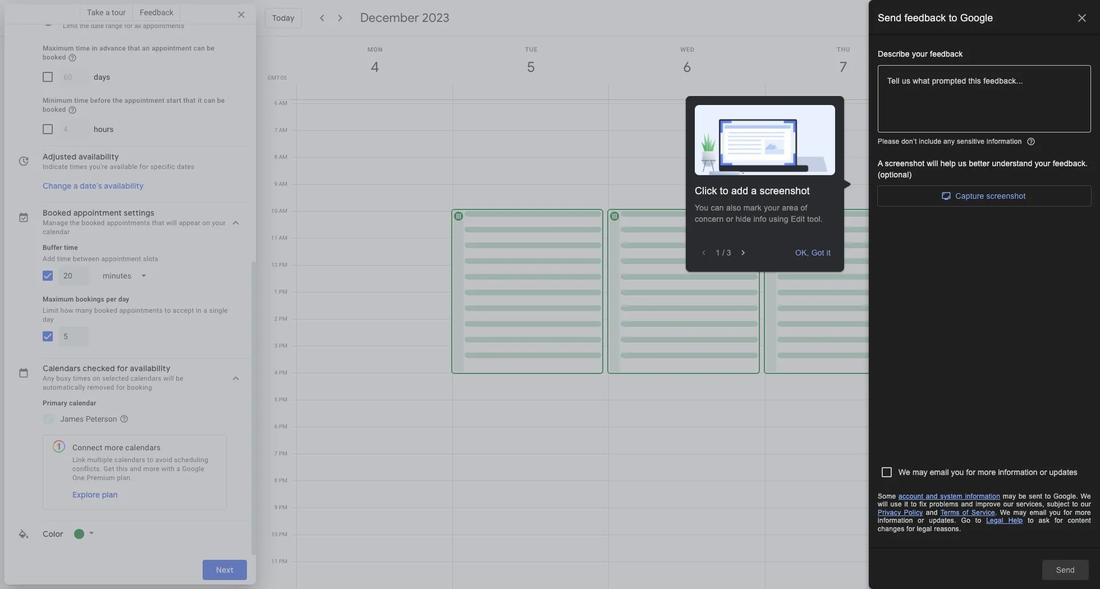 Task type: vqa. For each thing, say whether or not it's contained in the screenshot.
Task
no



Task type: locate. For each thing, give the bounding box(es) containing it.
availability for for
[[130, 363, 171, 373]]

8 down 7 pm
[[275, 477, 278, 484]]

more
[[105, 443, 123, 452], [143, 465, 160, 473]]

pm down 8 pm
[[279, 504, 288, 511]]

next button
[[203, 560, 247, 580]]

3 pm from the top
[[279, 316, 288, 322]]

1 vertical spatial 6
[[275, 424, 278, 430]]

an
[[142, 44, 150, 52]]

2 vertical spatial that
[[152, 219, 165, 227]]

pm down the 5 pm
[[279, 424, 288, 430]]

1 horizontal spatial to
[[165, 306, 171, 314]]

3 am from the top
[[279, 154, 288, 160]]

a
[[106, 8, 110, 17], [74, 181, 78, 191], [204, 306, 207, 314], [177, 465, 180, 473]]

maximum up maximum days in advance that an appointment can be booked number field
[[43, 44, 74, 52]]

8 pm from the top
[[279, 450, 288, 457]]

9 up 10 am
[[274, 181, 278, 187]]

2 vertical spatial calendars
[[115, 456, 146, 464]]

before
[[90, 97, 111, 104]]

0 horizontal spatial be
[[176, 374, 184, 382]]

can inside the minimum time before the appointment start that it can be booked
[[204, 97, 215, 104]]

many
[[75, 306, 93, 314]]

a left 'single'
[[204, 306, 207, 314]]

4 am from the top
[[279, 181, 288, 187]]

1 vertical spatial on
[[92, 374, 100, 382]]

time for minimum
[[74, 97, 88, 104]]

pm for 10 pm
[[279, 531, 288, 538]]

1 7 from the top
[[274, 127, 278, 133]]

your
[[212, 219, 226, 227]]

pm down 9 pm
[[279, 531, 288, 538]]

6 down gmt-05
[[274, 100, 278, 106]]

gmt-
[[268, 75, 281, 81]]

11 down 10 pm
[[271, 558, 278, 565]]

james peterson
[[60, 414, 117, 423]]

limit the date range for all appointments
[[63, 22, 184, 30]]

booked down minimum
[[43, 106, 66, 113]]

time inside the minimum time before the appointment start that it can be booked
[[74, 97, 88, 104]]

maximum for maximum bookings per day limit how many booked appointments to accept in a single day
[[43, 295, 74, 303]]

2 pm
[[275, 316, 288, 322]]

that left it
[[183, 97, 196, 104]]

1 horizontal spatial be
[[207, 44, 215, 52]]

this
[[116, 465, 128, 473]]

0 vertical spatial 8
[[274, 154, 278, 160]]

appointments inside booked appointment settings manage the booked appointments that will appear on your calendar
[[107, 219, 150, 227]]

0 vertical spatial 6
[[274, 100, 278, 106]]

minimum time before the appointment start that it can be booked
[[43, 97, 225, 113]]

0 vertical spatial in
[[92, 44, 98, 52]]

the inside the minimum time before the appointment start that it can be booked
[[113, 97, 123, 104]]

6
[[274, 100, 278, 106], [275, 424, 278, 430]]

0 vertical spatial limit
[[63, 22, 78, 30]]

limit left date
[[63, 22, 78, 30]]

in right accept
[[196, 306, 202, 314]]

calendar down manage on the top
[[43, 228, 70, 236]]

2 vertical spatial the
[[70, 219, 80, 227]]

9 am
[[274, 181, 288, 187]]

appointment right an
[[152, 44, 192, 52]]

next
[[216, 565, 234, 575]]

9 pm from the top
[[279, 477, 288, 484]]

calendar up james peterson
[[69, 399, 96, 407]]

day up 'calendars'
[[43, 315, 54, 323]]

to left accept
[[165, 306, 171, 314]]

in inside the maximum bookings per day limit how many booked appointments to accept in a single day
[[196, 306, 202, 314]]

time for buffer
[[64, 244, 78, 251]]

for left specific
[[140, 163, 149, 171]]

6 down 5
[[275, 424, 278, 430]]

5
[[275, 397, 278, 403]]

0 vertical spatial can
[[194, 44, 205, 52]]

2 am from the top
[[279, 127, 288, 133]]

availability inside calendars checked for availability any busy times on selected calendars will be automatically removed for booking
[[130, 363, 171, 373]]

in
[[92, 44, 98, 52], [196, 306, 202, 314]]

1 maximum from the top
[[43, 44, 74, 52]]

a inside connect more calendars link multiple calendars to avoid scheduling conflicts. get this and more with a google one premium plan.
[[177, 465, 180, 473]]

pm for 3 pm
[[279, 343, 288, 349]]

pm for 2 pm
[[279, 316, 288, 322]]

6 pm from the top
[[279, 397, 288, 403]]

9
[[274, 181, 278, 187], [275, 504, 278, 511]]

1 vertical spatial to
[[147, 456, 154, 464]]

1 vertical spatial can
[[204, 97, 215, 104]]

pm right the 3
[[279, 343, 288, 349]]

0 vertical spatial will
[[166, 219, 177, 227]]

appointments down feedback button
[[143, 22, 184, 30]]

0 vertical spatial 11
[[271, 235, 278, 241]]

advance
[[99, 44, 126, 52]]

booked up buffer time add time between appointment slots
[[82, 219, 105, 227]]

7 down 6 pm
[[275, 450, 278, 457]]

time left before
[[74, 97, 88, 104]]

time right 'add'
[[57, 255, 71, 263]]

12 pm
[[271, 262, 288, 268]]

2 11 from the top
[[271, 558, 278, 565]]

can up it
[[194, 44, 205, 52]]

9 up 10 pm
[[275, 504, 278, 511]]

the right manage on the top
[[70, 219, 80, 227]]

indicate
[[43, 163, 68, 171]]

can
[[194, 44, 205, 52], [204, 97, 215, 104]]

single
[[209, 306, 228, 314]]

1 vertical spatial in
[[196, 306, 202, 314]]

more up multiple
[[105, 443, 123, 452]]

1 horizontal spatial that
[[152, 219, 165, 227]]

be inside calendars checked for availability any busy times on selected calendars will be automatically removed for booking
[[176, 374, 184, 382]]

am for 7 am
[[279, 127, 288, 133]]

slots
[[143, 255, 159, 263]]

am
[[279, 100, 288, 106], [279, 127, 288, 133], [279, 154, 288, 160], [279, 181, 288, 187], [279, 208, 288, 214], [279, 235, 288, 241]]

appointment down change a date's availability button
[[73, 208, 122, 218]]

Maximum bookings per day number field
[[63, 326, 85, 346]]

to inside the maximum bookings per day limit how many booked appointments to accept in a single day
[[165, 306, 171, 314]]

1 horizontal spatial more
[[143, 465, 160, 473]]

1 8 from the top
[[274, 154, 278, 160]]

4 column header from the left
[[765, 37, 922, 99]]

a left date's
[[74, 181, 78, 191]]

availability
[[79, 151, 119, 162], [104, 181, 144, 191], [130, 363, 171, 373]]

connect
[[72, 443, 103, 452]]

1 pm
[[275, 289, 288, 295]]

for left all
[[124, 22, 133, 30]]

appointment left start
[[125, 97, 165, 104]]

2 8 from the top
[[275, 477, 278, 484]]

0 vertical spatial times
[[70, 163, 87, 171]]

0 horizontal spatial that
[[128, 44, 140, 52]]

9 pm
[[275, 504, 288, 511]]

times left you're
[[70, 163, 87, 171]]

9 for 9 am
[[274, 181, 278, 187]]

on inside booked appointment settings manage the booked appointments that will appear on your calendar
[[202, 219, 210, 227]]

the inside booked appointment settings manage the booked appointments that will appear on your calendar
[[70, 219, 80, 227]]

on inside calendars checked for availability any busy times on selected calendars will be automatically removed for booking
[[92, 374, 100, 382]]

4 pm from the top
[[279, 343, 288, 349]]

1 vertical spatial appointments
[[107, 219, 150, 227]]

0 horizontal spatial more
[[105, 443, 123, 452]]

1 horizontal spatial on
[[202, 219, 210, 227]]

7
[[274, 127, 278, 133], [275, 450, 278, 457]]

10 pm
[[271, 531, 288, 538]]

date
[[91, 22, 104, 30]]

3 pm
[[275, 343, 288, 349]]

1 vertical spatial will
[[163, 374, 174, 382]]

be inside maximum time in advance that an appointment can be booked
[[207, 44, 215, 52]]

1 vertical spatial 11
[[271, 558, 278, 565]]

0 vertical spatial be
[[207, 44, 215, 52]]

1 6 from the top
[[274, 100, 278, 106]]

in inside maximum time in advance that an appointment can be booked
[[92, 44, 98, 52]]

pm for 9 pm
[[279, 504, 288, 511]]

can right it
[[204, 97, 215, 104]]

11 up 12 at left
[[271, 235, 278, 241]]

0 vertical spatial day
[[118, 295, 129, 303]]

add
[[43, 255, 55, 263]]

pm down 7 pm
[[279, 477, 288, 484]]

0 horizontal spatial limit
[[43, 306, 59, 314]]

pm right 4 on the left bottom of the page
[[279, 370, 288, 376]]

0 vertical spatial 10
[[271, 208, 278, 214]]

0 vertical spatial calendars
[[131, 374, 162, 382]]

0 vertical spatial 7
[[274, 127, 278, 133]]

pm for 6 pm
[[279, 424, 288, 430]]

10 pm from the top
[[279, 504, 288, 511]]

in left advance
[[92, 44, 98, 52]]

grid containing gmt-05
[[261, 37, 1087, 589]]

1 vertical spatial limit
[[43, 306, 59, 314]]

1 vertical spatial 7
[[275, 450, 278, 457]]

pm for 7 pm
[[279, 450, 288, 457]]

0 horizontal spatial day
[[43, 315, 54, 323]]

limit
[[63, 22, 78, 30], [43, 306, 59, 314]]

12 pm from the top
[[279, 558, 288, 565]]

will
[[166, 219, 177, 227], [163, 374, 174, 382]]

more down avoid
[[143, 465, 160, 473]]

avoid
[[155, 456, 172, 464]]

take a tour
[[87, 8, 126, 17]]

1 vertical spatial 9
[[275, 504, 278, 511]]

availability down available
[[104, 181, 144, 191]]

am for 11 am
[[279, 235, 288, 241]]

be inside the minimum time before the appointment start that it can be booked
[[217, 97, 225, 104]]

booked down per
[[94, 306, 118, 314]]

booking
[[127, 383, 152, 391]]

11 for 11 am
[[271, 235, 278, 241]]

pm right 2
[[279, 316, 288, 322]]

1 horizontal spatial day
[[118, 295, 129, 303]]

explore
[[72, 490, 100, 500]]

availability inside button
[[104, 181, 144, 191]]

maximum inside maximum time in advance that an appointment can be booked
[[43, 44, 74, 52]]

am down 9 am
[[279, 208, 288, 214]]

0 horizontal spatial in
[[92, 44, 98, 52]]

times right busy
[[73, 374, 91, 382]]

booked up maximum days in advance that an appointment can be booked number field
[[43, 53, 66, 61]]

1 vertical spatial the
[[113, 97, 123, 104]]

appointment inside booked appointment settings manage the booked appointments that will appear on your calendar
[[73, 208, 122, 218]]

time inside maximum time in advance that an appointment can be booked
[[76, 44, 90, 52]]

appointment left slots
[[101, 255, 141, 263]]

column header
[[297, 37, 453, 99], [453, 37, 610, 99], [609, 37, 766, 99], [765, 37, 922, 99], [922, 37, 1078, 99]]

5 column header from the left
[[922, 37, 1078, 99]]

1 11 from the top
[[271, 235, 278, 241]]

0 horizontal spatial on
[[92, 374, 100, 382]]

1 10 from the top
[[271, 208, 278, 214]]

1 9 from the top
[[274, 181, 278, 187]]

1 vertical spatial day
[[43, 315, 54, 323]]

11 pm from the top
[[279, 531, 288, 538]]

appointments left accept
[[119, 306, 163, 314]]

pm for 1 pm
[[279, 289, 288, 295]]

the left date
[[80, 22, 89, 30]]

for
[[124, 22, 133, 30], [140, 163, 149, 171], [117, 363, 128, 373], [116, 383, 125, 391]]

on up removed
[[92, 374, 100, 382]]

the right before
[[113, 97, 123, 104]]

maximum inside the maximum bookings per day limit how many booked appointments to accept in a single day
[[43, 295, 74, 303]]

10 for 10 am
[[271, 208, 278, 214]]

0 vertical spatial on
[[202, 219, 210, 227]]

2 6 from the top
[[275, 424, 278, 430]]

8 up 9 am
[[274, 154, 278, 160]]

maximum
[[43, 44, 74, 52], [43, 295, 74, 303]]

settings
[[124, 208, 155, 218]]

availability inside adjusted availability indicate times you're available for specific dates
[[79, 151, 119, 162]]

pm right 5
[[279, 397, 288, 403]]

10 for 10 pm
[[271, 531, 278, 538]]

0 horizontal spatial to
[[147, 456, 154, 464]]

5 am from the top
[[279, 208, 288, 214]]

1 horizontal spatial in
[[196, 306, 202, 314]]

2 vertical spatial be
[[176, 374, 184, 382]]

checked
[[83, 363, 115, 373]]

0 vertical spatial calendar
[[43, 228, 70, 236]]

1 vertical spatial that
[[183, 97, 196, 104]]

1 vertical spatial availability
[[104, 181, 144, 191]]

day right per
[[118, 295, 129, 303]]

appointments for date
[[143, 22, 184, 30]]

will inside calendars checked for availability any busy times on selected calendars will be automatically removed for booking
[[163, 374, 174, 382]]

range
[[106, 22, 123, 30]]

am up 8 am
[[279, 127, 288, 133]]

pm down 10 pm
[[279, 558, 288, 565]]

2 maximum from the top
[[43, 295, 74, 303]]

am for 9 am
[[279, 181, 288, 187]]

10 up 11 am
[[271, 208, 278, 214]]

Buffer time number field
[[63, 265, 85, 286]]

a right with
[[177, 465, 180, 473]]

8 for 8 am
[[274, 154, 278, 160]]

0 vertical spatial appointments
[[143, 22, 184, 30]]

am up 12 pm
[[279, 235, 288, 241]]

for down selected
[[116, 383, 125, 391]]

that left an
[[128, 44, 140, 52]]

2 10 from the top
[[271, 531, 278, 538]]

1 vertical spatial times
[[73, 374, 91, 382]]

0 vertical spatial maximum
[[43, 44, 74, 52]]

1 vertical spatial be
[[217, 97, 225, 104]]

pm right 1
[[279, 289, 288, 295]]

0 vertical spatial the
[[80, 22, 89, 30]]

2 horizontal spatial that
[[183, 97, 196, 104]]

2 vertical spatial availability
[[130, 363, 171, 373]]

times inside calendars checked for availability any busy times on selected calendars will be automatically removed for booking
[[73, 374, 91, 382]]

0 vertical spatial to
[[165, 306, 171, 314]]

time right buffer
[[64, 244, 78, 251]]

0 vertical spatial that
[[128, 44, 140, 52]]

limit inside the maximum bookings per day limit how many booked appointments to accept in a single day
[[43, 306, 59, 314]]

to left avoid
[[147, 456, 154, 464]]

to
[[165, 306, 171, 314], [147, 456, 154, 464]]

on left your
[[202, 219, 210, 227]]

Maximum days in advance that an appointment can be booked number field
[[63, 67, 85, 87]]

2 pm from the top
[[279, 289, 288, 295]]

pm right 12 at left
[[279, 262, 288, 268]]

appointments down settings
[[107, 219, 150, 227]]

2 horizontal spatial be
[[217, 97, 225, 104]]

0 vertical spatial availability
[[79, 151, 119, 162]]

5 pm from the top
[[279, 370, 288, 376]]

bookings
[[76, 295, 105, 303]]

11
[[271, 235, 278, 241], [271, 558, 278, 565]]

7 pm from the top
[[279, 424, 288, 430]]

1 vertical spatial 10
[[271, 531, 278, 538]]

1 vertical spatial more
[[143, 465, 160, 473]]

0 vertical spatial 9
[[274, 181, 278, 187]]

pm up 8 pm
[[279, 450, 288, 457]]

for up selected
[[117, 363, 128, 373]]

2 vertical spatial appointments
[[119, 306, 163, 314]]

1 vertical spatial 8
[[275, 477, 278, 484]]

maximum up 'how'
[[43, 295, 74, 303]]

10 up 11 pm
[[271, 531, 278, 538]]

limit left 'how'
[[43, 306, 59, 314]]

be
[[207, 44, 215, 52], [217, 97, 225, 104], [176, 374, 184, 382]]

7 down 6 am
[[274, 127, 278, 133]]

calendar
[[43, 228, 70, 236], [69, 399, 96, 407]]

am up 9 am
[[279, 154, 288, 160]]

minimum
[[43, 97, 72, 104]]

2 7 from the top
[[275, 450, 278, 457]]

a left tour
[[106, 8, 110, 17]]

1 horizontal spatial limit
[[63, 22, 78, 30]]

7 am
[[274, 127, 288, 133]]

appointment inside the minimum time before the appointment start that it can be booked
[[125, 97, 165, 104]]

availability up you're
[[79, 151, 119, 162]]

availability up booking
[[130, 363, 171, 373]]

1 pm from the top
[[279, 262, 288, 268]]

4
[[275, 370, 278, 376]]

time
[[76, 44, 90, 52], [74, 97, 88, 104], [64, 244, 78, 251], [57, 255, 71, 263]]

appear
[[179, 219, 201, 227]]

times inside adjusted availability indicate times you're available for specific dates
[[70, 163, 87, 171]]

11 pm
[[271, 558, 288, 565]]

time left advance
[[76, 44, 90, 52]]

grid
[[261, 37, 1087, 589]]

will right selected
[[163, 374, 174, 382]]

available
[[110, 163, 138, 171]]

will left the appear
[[166, 219, 177, 227]]

that down settings
[[152, 219, 165, 227]]

feedback button
[[133, 3, 181, 21]]

busy
[[56, 374, 71, 382]]

8 for 8 pm
[[275, 477, 278, 484]]

2 9 from the top
[[275, 504, 278, 511]]

3 column header from the left
[[609, 37, 766, 99]]

the
[[80, 22, 89, 30], [113, 97, 123, 104], [70, 219, 80, 227]]

booked inside the minimum time before the appointment start that it can be booked
[[43, 106, 66, 113]]

6 am from the top
[[279, 235, 288, 241]]

am down 05
[[279, 100, 288, 106]]

6 for 6 am
[[274, 100, 278, 106]]

am down 8 am
[[279, 181, 288, 187]]

1 am from the top
[[279, 100, 288, 106]]

1 vertical spatial maximum
[[43, 295, 74, 303]]

that inside maximum time in advance that an appointment can be booked
[[128, 44, 140, 52]]

calendars
[[131, 374, 162, 382], [125, 443, 161, 452], [115, 456, 146, 464]]



Task type: describe. For each thing, give the bounding box(es) containing it.
google
[[182, 465, 205, 473]]

take a tour button
[[80, 3, 133, 21]]

9 for 9 pm
[[275, 504, 278, 511]]

will inside booked appointment settings manage the booked appointments that will appear on your calendar
[[166, 219, 177, 227]]

plan.
[[117, 474, 132, 482]]

7 for 7 pm
[[275, 450, 278, 457]]

december
[[360, 10, 419, 26]]

selected
[[102, 374, 129, 382]]

scheduling
[[174, 456, 209, 464]]

calendar inside booked appointment settings manage the booked appointments that will appear on your calendar
[[43, 228, 70, 236]]

color
[[43, 529, 63, 539]]

maximum for maximum time in advance that an appointment can be booked
[[43, 44, 74, 52]]

dates
[[177, 163, 195, 171]]

plan
[[102, 490, 118, 500]]

to inside connect more calendars link multiple calendars to avoid scheduling conflicts. get this and more with a google one premium plan.
[[147, 456, 154, 464]]

james
[[60, 414, 84, 423]]

booked appointment settings manage the booked appointments that will appear on your calendar
[[43, 208, 226, 236]]

am for 6 am
[[279, 100, 288, 106]]

am for 8 am
[[279, 154, 288, 160]]

pm for 4 pm
[[279, 370, 288, 376]]

2
[[275, 316, 278, 322]]

6 for 6 pm
[[275, 424, 278, 430]]

5 pm
[[275, 397, 288, 403]]

days
[[94, 72, 110, 81]]

tour
[[112, 8, 126, 17]]

pm for 5 pm
[[279, 397, 288, 403]]

connect more calendars link multiple calendars to avoid scheduling conflicts. get this and more with a google one premium plan.
[[72, 443, 209, 482]]

explore plan
[[72, 490, 118, 500]]

11 am
[[271, 235, 288, 241]]

feedback
[[140, 8, 174, 17]]

hours
[[94, 125, 114, 133]]

one
[[72, 474, 85, 482]]

4 pm
[[275, 370, 288, 376]]

maximum time in advance that an appointment can be booked
[[43, 44, 215, 61]]

today button
[[265, 8, 302, 28]]

december 2023
[[360, 10, 450, 26]]

adjusted availability indicate times you're available for specific dates
[[43, 151, 195, 171]]

date's
[[80, 181, 102, 191]]

7 pm
[[275, 450, 288, 457]]

3
[[275, 343, 278, 349]]

removed
[[87, 383, 114, 391]]

buffer time add time between appointment slots
[[43, 244, 159, 263]]

specific
[[150, 163, 175, 171]]

automatically
[[43, 383, 85, 391]]

time for maximum
[[76, 44, 90, 52]]

adjusted
[[43, 151, 77, 162]]

pm for 12 pm
[[279, 262, 288, 268]]

start
[[167, 97, 182, 104]]

0 vertical spatial more
[[105, 443, 123, 452]]

pm for 11 pm
[[279, 558, 288, 565]]

2 column header from the left
[[453, 37, 610, 99]]

you're
[[89, 163, 108, 171]]

calendars
[[43, 363, 81, 373]]

conflicts.
[[72, 465, 102, 473]]

premium
[[87, 474, 115, 482]]

change
[[43, 181, 72, 191]]

how
[[60, 306, 74, 314]]

change a date's availability button
[[38, 176, 148, 196]]

8 am
[[274, 154, 288, 160]]

availability for date's
[[104, 181, 144, 191]]

10 am
[[271, 208, 288, 214]]

6 am
[[274, 100, 288, 106]]

2023
[[422, 10, 450, 26]]

explore plan button
[[68, 485, 122, 505]]

appointment inside maximum time in advance that an appointment can be booked
[[152, 44, 192, 52]]

12
[[271, 262, 278, 268]]

1 vertical spatial calendar
[[69, 399, 96, 407]]

and
[[130, 465, 142, 473]]

am for 10 am
[[279, 208, 288, 214]]

05
[[281, 75, 287, 81]]

calendars checked for availability any busy times on selected calendars will be automatically removed for booking
[[43, 363, 184, 391]]

can inside maximum time in advance that an appointment can be booked
[[194, 44, 205, 52]]

take
[[87, 8, 104, 17]]

1
[[275, 289, 278, 295]]

all
[[134, 22, 141, 30]]

primary calendar
[[43, 399, 96, 407]]

7 for 7 am
[[274, 127, 278, 133]]

maximum bookings per day limit how many booked appointments to accept in a single day
[[43, 295, 228, 323]]

Minimum amount of hours before the start of the appointment that it can be booked number field
[[63, 119, 85, 139]]

peterson
[[86, 414, 117, 423]]

with
[[161, 465, 175, 473]]

between
[[73, 255, 100, 263]]

manage
[[43, 219, 68, 227]]

link
[[72, 456, 86, 464]]

a inside the maximum bookings per day limit how many booked appointments to accept in a single day
[[204, 306, 207, 314]]

pm for 8 pm
[[279, 477, 288, 484]]

that inside the minimum time before the appointment start that it can be booked
[[183, 97, 196, 104]]

1 vertical spatial calendars
[[125, 443, 161, 452]]

appointments inside the maximum bookings per day limit how many booked appointments to accept in a single day
[[119, 306, 163, 314]]

gmt-05
[[268, 75, 287, 81]]

it
[[198, 97, 202, 104]]

appointments for settings
[[107, 219, 150, 227]]

11 for 11 pm
[[271, 558, 278, 565]]

buffer
[[43, 244, 62, 251]]

accept
[[173, 306, 194, 314]]

appointment inside buffer time add time between appointment slots
[[101, 255, 141, 263]]

6 pm
[[275, 424, 288, 430]]

for inside adjusted availability indicate times you're available for specific dates
[[140, 163, 149, 171]]

1 column header from the left
[[297, 37, 453, 99]]

get
[[104, 465, 115, 473]]

booked inside maximum time in advance that an appointment can be booked
[[43, 53, 66, 61]]

booked
[[43, 208, 71, 218]]

8 pm
[[275, 477, 288, 484]]

primary
[[43, 399, 67, 407]]

booked inside booked appointment settings manage the booked appointments that will appear on your calendar
[[82, 219, 105, 227]]

that inside booked appointment settings manage the booked appointments that will appear on your calendar
[[152, 219, 165, 227]]

any
[[43, 374, 55, 382]]

calendars inside calendars checked for availability any busy times on selected calendars will be automatically removed for booking
[[131, 374, 162, 382]]

booked inside the maximum bookings per day limit how many booked appointments to accept in a single day
[[94, 306, 118, 314]]



